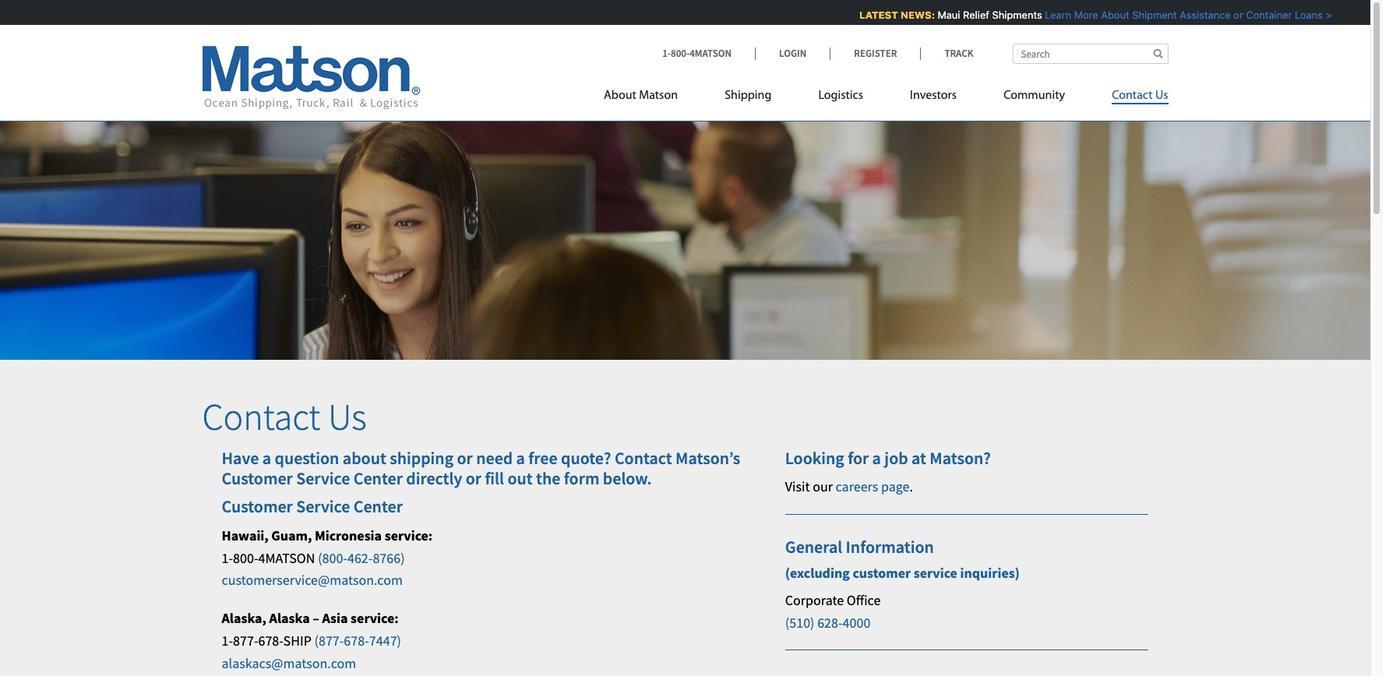 Task type: describe. For each thing, give the bounding box(es) containing it.
contact inside "top menu" navigation
[[1113, 90, 1153, 102]]

customerservice@matson.com link
[[222, 572, 403, 590]]

have a question about shipping or need a free quote? contact matson's customer service center directly or fill out the form below. customer service center
[[222, 447, 741, 518]]

general information (excluding customer service inquiries)
[[786, 536, 1020, 582]]

corporate
[[786, 592, 844, 609]]

quote?
[[561, 447, 612, 469]]

logistics link
[[795, 82, 887, 114]]

out
[[508, 468, 533, 490]]

maui
[[936, 9, 959, 21]]

latest news: maui relief shipments learn more about shipment assistance or container loans >
[[858, 9, 1331, 21]]

or left the need
[[457, 447, 473, 469]]

about inside "top menu" navigation
[[604, 90, 637, 102]]

looking
[[786, 447, 845, 469]]

0 vertical spatial 1-
[[663, 47, 671, 60]]

8766)
[[373, 549, 405, 567]]

(800-462-8766) link
[[318, 549, 405, 567]]

1-800-4matson link
[[663, 47, 755, 60]]

about matson
[[604, 90, 678, 102]]

(877-
[[315, 632, 344, 650]]

hawaii,
[[222, 527, 269, 545]]

learn more about shipment assistance or container loans > link
[[1044, 9, 1331, 21]]

1-800-4matson
[[663, 47, 732, 60]]

1- inside alaska, alaska – asia service: 1-877-678-ship (877-678-7447) alaskacs@matson.com
[[222, 632, 233, 650]]

more
[[1073, 9, 1097, 21]]

alaska
[[269, 610, 310, 628]]

track
[[945, 47, 974, 60]]

or left fill at bottom
[[466, 468, 482, 490]]

or left container
[[1232, 9, 1242, 21]]

community link
[[981, 82, 1089, 114]]

assistance
[[1178, 9, 1230, 21]]

have
[[222, 447, 259, 469]]

alaska,
[[222, 610, 267, 628]]

general
[[786, 536, 843, 558]]

about matson link
[[604, 82, 702, 114]]

form
[[564, 468, 600, 490]]

matson's
[[676, 447, 741, 469]]

banner image
[[0, 97, 1371, 360]]

customerservice@matson.com
[[222, 572, 403, 590]]

need
[[476, 447, 513, 469]]

micronesia
[[315, 527, 382, 545]]

1 678- from the left
[[258, 632, 283, 650]]

investors link
[[887, 82, 981, 114]]

logistics
[[819, 90, 864, 102]]

careers
[[836, 478, 879, 496]]

page
[[882, 478, 910, 496]]

below.
[[603, 468, 652, 490]]

free
[[529, 447, 558, 469]]

track link
[[921, 47, 974, 60]]

462-
[[348, 549, 373, 567]]

4matson inside hawaii, guam, micronesia service: 1-800-4matson (800-462-8766) customerservice@matson.com
[[258, 549, 315, 567]]

877-
[[233, 632, 258, 650]]

guam,
[[272, 527, 312, 545]]

1 horizontal spatial 4matson
[[690, 47, 732, 60]]

2 678- from the left
[[344, 632, 369, 650]]

shipping
[[390, 447, 454, 469]]

the
[[536, 468, 561, 490]]

0 vertical spatial about
[[1100, 9, 1128, 21]]

(510) 628-4000 link
[[786, 614, 871, 632]]

our
[[813, 478, 833, 496]]

shipping
[[725, 90, 772, 102]]

800- inside hawaii, guam, micronesia service: 1-800-4matson (800-462-8766) customerservice@matson.com
[[233, 549, 258, 567]]

community
[[1004, 90, 1066, 102]]

top menu navigation
[[604, 82, 1169, 114]]

>
[[1324, 9, 1331, 21]]

2 customer from the top
[[222, 496, 293, 518]]

information
[[846, 536, 935, 558]]

2 a from the left
[[517, 447, 525, 469]]

inquiries)
[[961, 565, 1020, 582]]

shipping link
[[702, 82, 795, 114]]

7447)
[[369, 632, 402, 650]]

job
[[885, 447, 909, 469]]



Task type: locate. For each thing, give the bounding box(es) containing it.
1 vertical spatial contact
[[202, 394, 321, 440]]

directly
[[406, 468, 463, 490]]

visit our careers page .
[[786, 478, 914, 496]]

service: up 8766) on the left bottom
[[385, 527, 433, 545]]

(800-
[[318, 549, 348, 567]]

1 customer from the top
[[222, 468, 293, 490]]

asia
[[322, 610, 348, 628]]

3 a from the left
[[873, 447, 882, 469]]

1 a from the left
[[263, 447, 271, 469]]

0 vertical spatial contact us
[[1113, 90, 1169, 102]]

2 horizontal spatial a
[[873, 447, 882, 469]]

1 horizontal spatial about
[[1100, 9, 1128, 21]]

800- down "hawaii,"
[[233, 549, 258, 567]]

question
[[275, 447, 339, 469]]

0 horizontal spatial us
[[328, 394, 367, 440]]

0 horizontal spatial 4matson
[[258, 549, 315, 567]]

0 vertical spatial service:
[[385, 527, 433, 545]]

blue matson logo with ocean, shipping, truck, rail and logistics written beneath it. image
[[202, 46, 421, 110]]

None search field
[[1013, 44, 1169, 64]]

0 horizontal spatial a
[[263, 447, 271, 469]]

1- down "hawaii,"
[[222, 549, 233, 567]]

looking for a job at matson?
[[786, 447, 991, 469]]

1 horizontal spatial a
[[517, 447, 525, 469]]

0 horizontal spatial contact us
[[202, 394, 367, 440]]

(510)
[[786, 614, 815, 632]]

0 vertical spatial 800-
[[671, 47, 690, 60]]

1 service from the top
[[296, 468, 350, 490]]

relief
[[962, 9, 988, 21]]

1 vertical spatial 1-
[[222, 549, 233, 567]]

contact us inside "top menu" navigation
[[1113, 90, 1169, 102]]

a right have
[[263, 447, 271, 469]]

us
[[1156, 90, 1169, 102], [328, 394, 367, 440]]

0 vertical spatial 4matson
[[690, 47, 732, 60]]

service
[[296, 468, 350, 490], [296, 496, 350, 518]]

678-
[[258, 632, 283, 650], [344, 632, 369, 650]]

center left directly
[[354, 468, 403, 490]]

1-
[[663, 47, 671, 60], [222, 549, 233, 567], [222, 632, 233, 650]]

1 vertical spatial 4matson
[[258, 549, 315, 567]]

1 vertical spatial service
[[296, 496, 350, 518]]

hawaii, guam, micronesia service: 1-800-4matson (800-462-8766) customerservice@matson.com
[[222, 527, 433, 590]]

shipments
[[991, 9, 1041, 21]]

contact us
[[1113, 90, 1169, 102], [202, 394, 367, 440]]

us up about
[[328, 394, 367, 440]]

2 vertical spatial 1-
[[222, 632, 233, 650]]

2 horizontal spatial contact
[[1113, 90, 1153, 102]]

login link
[[755, 47, 830, 60]]

2 service from the top
[[296, 496, 350, 518]]

a right for
[[873, 447, 882, 469]]

(877-678-7447) link
[[315, 632, 402, 650]]

1 vertical spatial customer
[[222, 496, 293, 518]]

0 horizontal spatial about
[[604, 90, 637, 102]]

–
[[313, 610, 320, 628]]

1 horizontal spatial us
[[1156, 90, 1169, 102]]

1 vertical spatial center
[[354, 496, 403, 518]]

service: inside hawaii, guam, micronesia service: 1-800-4matson (800-462-8766) customerservice@matson.com
[[385, 527, 433, 545]]

0 horizontal spatial 678-
[[258, 632, 283, 650]]

service: up 7447) in the left bottom of the page
[[351, 610, 399, 628]]

careers page link
[[836, 478, 910, 496]]

us down search icon
[[1156, 90, 1169, 102]]

a
[[263, 447, 271, 469], [517, 447, 525, 469], [873, 447, 882, 469]]

office
[[847, 592, 881, 609]]

4matson up shipping
[[690, 47, 732, 60]]

contact us link
[[1089, 82, 1169, 114]]

for
[[848, 447, 869, 469]]

800-
[[671, 47, 690, 60], [233, 549, 258, 567]]

1 horizontal spatial contact us
[[1113, 90, 1169, 102]]

news:
[[899, 9, 934, 21]]

1 vertical spatial service:
[[351, 610, 399, 628]]

1 vertical spatial 800-
[[233, 549, 258, 567]]

0 horizontal spatial contact
[[202, 394, 321, 440]]

Search search field
[[1013, 44, 1169, 64]]

contact down search search field
[[1113, 90, 1153, 102]]

alaska, alaska – asia service: 1-877-678-ship (877-678-7447) alaskacs@matson.com
[[222, 610, 402, 673]]

register link
[[830, 47, 921, 60]]

center up micronesia
[[354, 496, 403, 518]]

customer
[[222, 468, 293, 490], [222, 496, 293, 518]]

contact inside have a question about shipping or need a free quote? contact matson's customer service center directly or fill out the form below. customer service center
[[615, 447, 673, 469]]

customer
[[853, 565, 911, 582]]

0 vertical spatial contact
[[1113, 90, 1153, 102]]

678- down asia
[[344, 632, 369, 650]]

corporate office (510) 628-4000
[[786, 592, 881, 632]]

investors
[[911, 90, 957, 102]]

1 horizontal spatial contact
[[615, 447, 673, 469]]

matson
[[639, 90, 678, 102]]

loans
[[1294, 9, 1322, 21]]

1- inside hawaii, guam, micronesia service: 1-800-4matson (800-462-8766) customerservice@matson.com
[[222, 549, 233, 567]]

alaskacs@matson.com
[[222, 655, 356, 673]]

a left free at the left bottom
[[517, 447, 525, 469]]

0 vertical spatial customer
[[222, 468, 293, 490]]

.
[[910, 478, 914, 496]]

1- up matson
[[663, 47, 671, 60]]

or
[[1232, 9, 1242, 21], [457, 447, 473, 469], [466, 468, 482, 490]]

latest
[[858, 9, 897, 21]]

800- up matson
[[671, 47, 690, 60]]

1 vertical spatial about
[[604, 90, 637, 102]]

contact right the quote?
[[615, 447, 673, 469]]

us inside "top menu" navigation
[[1156, 90, 1169, 102]]

contact us down search icon
[[1113, 90, 1169, 102]]

678- up the alaskacs@matson.com link
[[258, 632, 283, 650]]

1 vertical spatial contact us
[[202, 394, 367, 440]]

contact us up question
[[202, 394, 367, 440]]

at
[[912, 447, 927, 469]]

login
[[780, 47, 807, 60]]

1 center from the top
[[354, 468, 403, 490]]

2 vertical spatial contact
[[615, 447, 673, 469]]

1 horizontal spatial 800-
[[671, 47, 690, 60]]

about
[[1100, 9, 1128, 21], [604, 90, 637, 102]]

ship
[[283, 632, 312, 650]]

1 vertical spatial us
[[328, 394, 367, 440]]

container
[[1245, 9, 1291, 21]]

fill
[[485, 468, 504, 490]]

4000
[[843, 614, 871, 632]]

register
[[855, 47, 898, 60]]

search image
[[1154, 48, 1163, 58]]

about left matson
[[604, 90, 637, 102]]

0 vertical spatial service
[[296, 468, 350, 490]]

about right the more
[[1100, 9, 1128, 21]]

matson?
[[930, 447, 991, 469]]

service: inside alaska, alaska – asia service: 1-877-678-ship (877-678-7447) alaskacs@matson.com
[[351, 610, 399, 628]]

4matson down guam,
[[258, 549, 315, 567]]

(excluding
[[786, 565, 850, 582]]

service
[[914, 565, 958, 582]]

visit
[[786, 478, 810, 496]]

about
[[343, 447, 387, 469]]

learn
[[1044, 9, 1070, 21]]

0 vertical spatial us
[[1156, 90, 1169, 102]]

shipment
[[1131, 9, 1176, 21]]

628-
[[818, 614, 843, 632]]

4matson
[[690, 47, 732, 60], [258, 549, 315, 567]]

alaskacs@matson.com link
[[222, 655, 356, 673]]

contact
[[1113, 90, 1153, 102], [202, 394, 321, 440], [615, 447, 673, 469]]

1 horizontal spatial 678-
[[344, 632, 369, 650]]

contact up have
[[202, 394, 321, 440]]

service:
[[385, 527, 433, 545], [351, 610, 399, 628]]

2 center from the top
[[354, 496, 403, 518]]

0 horizontal spatial 800-
[[233, 549, 258, 567]]

1- down alaska,
[[222, 632, 233, 650]]

0 vertical spatial center
[[354, 468, 403, 490]]

center
[[354, 468, 403, 490], [354, 496, 403, 518]]



Task type: vqa. For each thing, say whether or not it's contained in the screenshot.
Conditions
no



